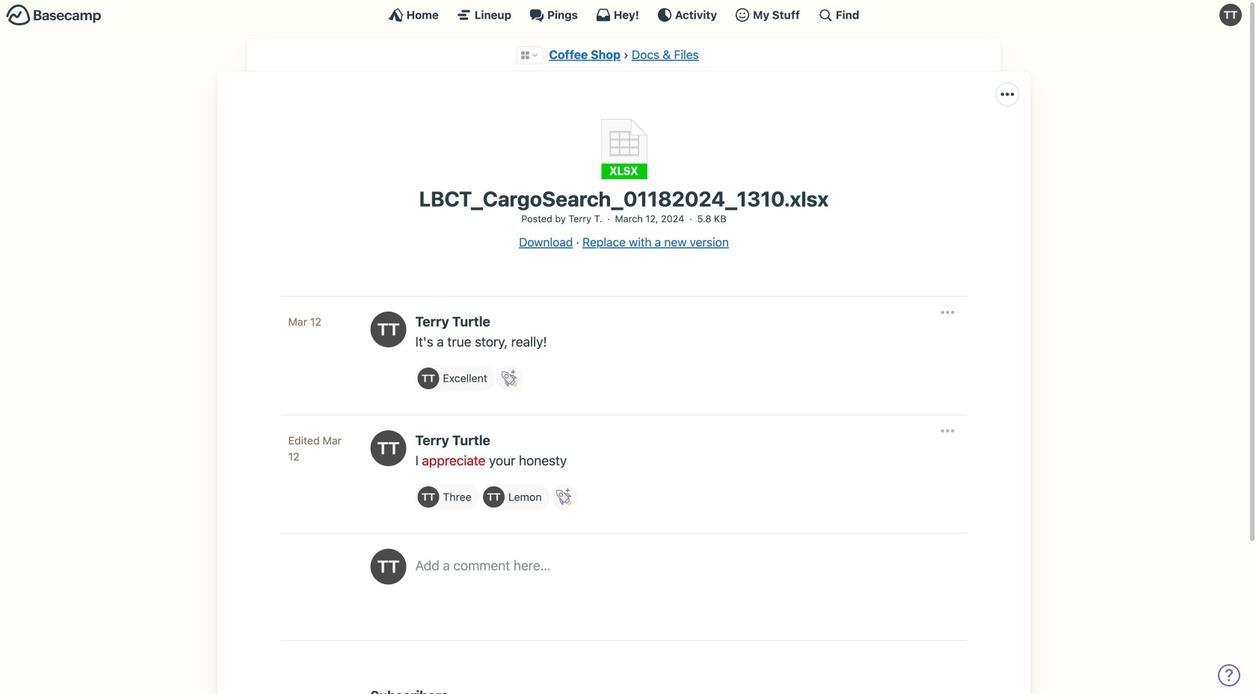 Task type: describe. For each thing, give the bounding box(es) containing it.
keyboard shortcut: ⌘ + / image
[[818, 7, 833, 22]]

terry t. boosted the comment with 'lemon' element
[[481, 485, 550, 511]]

mar 12 element for terry t. boosted the comment with 'excellent' element
[[288, 316, 321, 328]]

switch accounts image
[[6, 4, 102, 27]]

main element
[[0, 0, 1248, 29]]

terry turtle image for the terry t. boosted the comment with 'three' element
[[371, 431, 406, 467]]

terry turtle image for terry t. boosted the comment with 'lemon' element
[[483, 487, 505, 508]]

terry turtle image for terry t. boosted the comment with 'excellent' element
[[418, 368, 439, 390]]



Task type: vqa. For each thing, say whether or not it's contained in the screenshot.
Terry Turtle icon to the middle
yes



Task type: locate. For each thing, give the bounding box(es) containing it.
2 vertical spatial terry turtle image
[[371, 549, 406, 585]]

2 mar 12 element from the top
[[288, 434, 342, 463]]

0 vertical spatial mar 12 element
[[288, 316, 321, 328]]

terry turtle image for terry t. boosted the comment with 'excellent' element
[[371, 312, 406, 348]]

march 12, 2024 element
[[615, 213, 685, 224]]

terry turtle image for the terry t. boosted the comment with 'three' element
[[418, 487, 439, 508]]

1 mar 12 element from the top
[[288, 316, 321, 328]]

terry turtle image inside terry t. boosted the comment with 'excellent' element
[[418, 368, 439, 390]]

2 terry turtle image from the top
[[371, 431, 406, 467]]

mar 12 element
[[288, 316, 321, 328], [288, 434, 342, 463]]

terry turtle image
[[1220, 4, 1242, 26], [418, 368, 439, 390], [418, 487, 439, 508], [483, 487, 505, 508]]

terry turtle image inside the terry t. boosted the comment with 'three' element
[[418, 487, 439, 508]]

terry turtle image
[[371, 312, 406, 348], [371, 431, 406, 467], [371, 549, 406, 585]]

terry turtle image inside the main 'element'
[[1220, 4, 1242, 26]]

terry t. boosted the comment with 'excellent' element
[[415, 366, 496, 392]]

1 terry turtle image from the top
[[371, 312, 406, 348]]

3 terry turtle image from the top
[[371, 549, 406, 585]]

terry turtle image inside terry t. boosted the comment with 'lemon' element
[[483, 487, 505, 508]]

1 vertical spatial terry turtle image
[[371, 431, 406, 467]]

1 vertical spatial mar 12 element
[[288, 434, 342, 463]]

terry t. boosted the comment with 'three' element
[[415, 485, 480, 511]]

0 vertical spatial terry turtle image
[[371, 312, 406, 348]]

mar 12 element for the terry t. boosted the comment with 'three' element
[[288, 434, 342, 463]]



